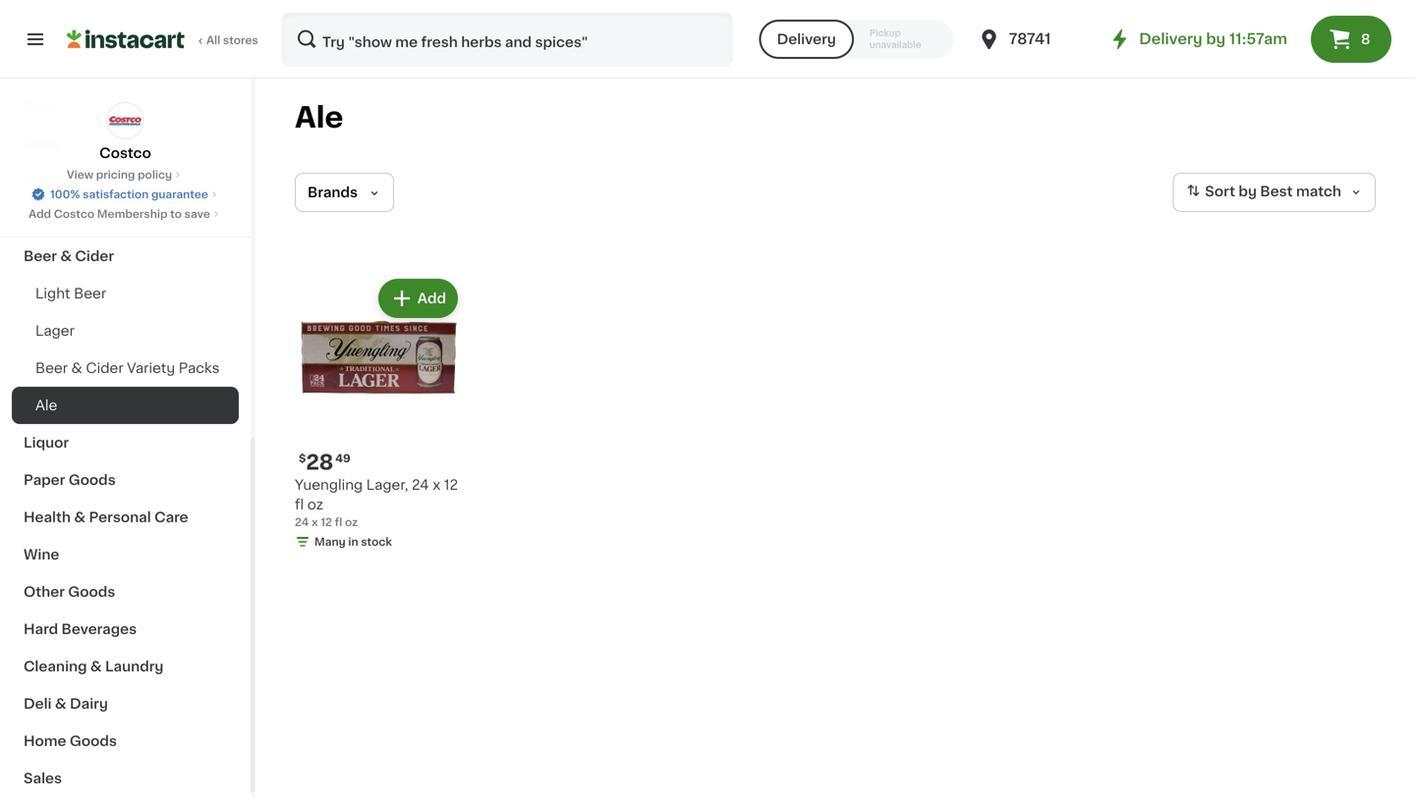 Task type: vqa. For each thing, say whether or not it's contained in the screenshot.
8 on the right top of page
yes



Task type: locate. For each thing, give the bounding box(es) containing it.
0 vertical spatial goods
[[68, 474, 116, 487]]

x up many
[[312, 517, 318, 528]]

delivery for delivery by 11:57am
[[1139, 32, 1202, 46]]

0 horizontal spatial by
[[1206, 32, 1226, 46]]

yuengling lager, 24 x 12 fl oz 24 x 12 fl oz
[[295, 479, 458, 528]]

ale up liquor
[[35, 399, 57, 413]]

oz down yuengling
[[307, 498, 323, 512]]

home
[[24, 735, 66, 749]]

ale up brands
[[295, 104, 343, 132]]

fl
[[295, 498, 304, 512], [335, 517, 342, 528]]

& down lager
[[71, 362, 82, 375]]

0 vertical spatial cider
[[75, 250, 114, 263]]

best match
[[1260, 185, 1341, 199]]

Best match Sort by field
[[1173, 173, 1376, 212]]

view pricing policy
[[67, 170, 172, 180]]

78741
[[1009, 32, 1051, 46]]

brands
[[308, 186, 358, 199]]

cider down lager link
[[86, 362, 123, 375]]

service type group
[[759, 20, 954, 59]]

light
[[35, 287, 70, 301]]

sales link
[[12, 761, 239, 798]]

costco down 100% on the left of the page
[[54, 209, 94, 220]]

1 vertical spatial x
[[312, 517, 318, 528]]

1 horizontal spatial delivery
[[1139, 32, 1202, 46]]

& for snacks & candy
[[78, 63, 90, 77]]

0 vertical spatial add
[[29, 209, 51, 220]]

1 horizontal spatial by
[[1239, 185, 1257, 199]]

2 vertical spatial beer
[[35, 362, 68, 375]]

home goods
[[24, 735, 117, 749]]

& for beer & cider variety packs
[[71, 362, 82, 375]]

paper goods link
[[12, 462, 239, 499]]

24 right the lager,
[[412, 479, 429, 492]]

hard beverages link
[[12, 611, 239, 649]]

24 down yuengling
[[295, 517, 309, 528]]

goods up health & personal care
[[68, 474, 116, 487]]

& left candy
[[78, 63, 90, 77]]

1 horizontal spatial costco
[[99, 146, 151, 160]]

by left 11:57am
[[1206, 32, 1226, 46]]

personal
[[89, 511, 151, 525]]

delivery by 11:57am link
[[1108, 28, 1287, 51]]

beer up the light
[[24, 250, 57, 263]]

other
[[24, 586, 65, 599]]

dairy
[[70, 698, 108, 711]]

stores
[[223, 35, 258, 46]]

& right 'deli'
[[55, 698, 66, 711]]

goods
[[68, 474, 116, 487], [68, 586, 115, 599], [70, 735, 117, 749]]

match
[[1296, 185, 1341, 199]]

goods down 'dairy'
[[70, 735, 117, 749]]

2 vertical spatial goods
[[70, 735, 117, 749]]

instacart logo image
[[67, 28, 185, 51]]

by right sort
[[1239, 185, 1257, 199]]

Search field
[[283, 14, 732, 65]]

12 right the lager,
[[444, 479, 458, 492]]

& down beverages
[[90, 660, 102, 674]]

cider inside "link"
[[75, 250, 114, 263]]

pricing
[[96, 170, 135, 180]]

1 vertical spatial oz
[[345, 517, 358, 528]]

0 vertical spatial x
[[433, 479, 440, 492]]

beer inside 'beer & cider variety packs' link
[[35, 362, 68, 375]]

snacks & candy link
[[12, 51, 239, 88]]

1 horizontal spatial 12
[[444, 479, 458, 492]]

0 horizontal spatial costco
[[54, 209, 94, 220]]

11:57am
[[1229, 32, 1287, 46]]

add inside "add costco membership to save" link
[[29, 209, 51, 220]]

ale
[[295, 104, 343, 132], [35, 399, 57, 413]]

best
[[1260, 185, 1293, 199]]

1 vertical spatial goods
[[68, 586, 115, 599]]

beer down lager
[[35, 362, 68, 375]]

0 horizontal spatial ale
[[35, 399, 57, 413]]

1 horizontal spatial oz
[[345, 517, 358, 528]]

baby
[[24, 138, 60, 151]]

cider
[[75, 250, 114, 263], [86, 362, 123, 375]]

0 horizontal spatial delivery
[[777, 32, 836, 46]]

1 vertical spatial cider
[[86, 362, 123, 375]]

0 vertical spatial ale
[[295, 104, 343, 132]]

& for deli & dairy
[[55, 698, 66, 711]]

$ 28 49
[[299, 453, 350, 473]]

&
[[78, 63, 90, 77], [60, 250, 72, 263], [71, 362, 82, 375], [74, 511, 86, 525], [90, 660, 102, 674], [55, 698, 66, 711]]

& down the electronics
[[60, 250, 72, 263]]

0 horizontal spatial x
[[312, 517, 318, 528]]

1 vertical spatial ale
[[35, 399, 57, 413]]

wine
[[24, 548, 59, 562]]

beer inside beer & cider "link"
[[24, 250, 57, 263]]

variety
[[127, 362, 175, 375]]

add inside add "button"
[[417, 292, 446, 306]]

oz up many in stock
[[345, 517, 358, 528]]

delivery inside button
[[777, 32, 836, 46]]

1 vertical spatial by
[[1239, 185, 1257, 199]]

1 vertical spatial 24
[[295, 517, 309, 528]]

floral
[[24, 175, 63, 189]]

0 horizontal spatial add
[[29, 209, 51, 220]]

lager,
[[366, 479, 408, 492]]

sort by
[[1205, 185, 1257, 199]]

delivery
[[1139, 32, 1202, 46], [777, 32, 836, 46]]

None search field
[[281, 12, 734, 67]]

0 vertical spatial 24
[[412, 479, 429, 492]]

0 vertical spatial beer
[[24, 250, 57, 263]]

laundry
[[105, 660, 164, 674]]

0 vertical spatial fl
[[295, 498, 304, 512]]

pets
[[24, 100, 55, 114]]

yuengling
[[295, 479, 363, 492]]

0 vertical spatial costco
[[99, 146, 151, 160]]

goods inside "link"
[[68, 474, 116, 487]]

goods for other goods
[[68, 586, 115, 599]]

add for add
[[417, 292, 446, 306]]

beer & cider
[[24, 250, 114, 263]]

0 horizontal spatial fl
[[295, 498, 304, 512]]

deli
[[24, 698, 52, 711]]

goods up beverages
[[68, 586, 115, 599]]

fl up many
[[335, 517, 342, 528]]

add
[[29, 209, 51, 220], [417, 292, 446, 306]]

policy
[[138, 170, 172, 180]]

lager
[[35, 324, 75, 338]]

0 horizontal spatial 12
[[321, 517, 332, 528]]

fl down yuengling
[[295, 498, 304, 512]]

& inside "link"
[[60, 250, 72, 263]]

1 vertical spatial fl
[[335, 517, 342, 528]]

0 horizontal spatial oz
[[307, 498, 323, 512]]

& right health
[[74, 511, 86, 525]]

12 up many
[[321, 517, 332, 528]]

0 vertical spatial by
[[1206, 32, 1226, 46]]

costco up view pricing policy link
[[99, 146, 151, 160]]

0 vertical spatial 12
[[444, 479, 458, 492]]

deli & dairy link
[[12, 686, 239, 723]]

1 vertical spatial add
[[417, 292, 446, 306]]

100%
[[50, 189, 80, 200]]

delivery by 11:57am
[[1139, 32, 1287, 46]]

by inside field
[[1239, 185, 1257, 199]]

cleaning & laundry
[[24, 660, 164, 674]]

beer
[[24, 250, 57, 263], [74, 287, 106, 301], [35, 362, 68, 375]]

guarantee
[[151, 189, 208, 200]]

1 horizontal spatial add
[[417, 292, 446, 306]]

28
[[306, 453, 333, 473]]

cider up light beer
[[75, 250, 114, 263]]

12
[[444, 479, 458, 492], [321, 517, 332, 528]]

ale link
[[12, 387, 239, 425]]

1 vertical spatial 12
[[321, 517, 332, 528]]

x right the lager,
[[433, 479, 440, 492]]

1 horizontal spatial ale
[[295, 104, 343, 132]]

by
[[1206, 32, 1226, 46], [1239, 185, 1257, 199]]

beer right the light
[[74, 287, 106, 301]]

many in stock
[[314, 537, 392, 548]]

1 vertical spatial beer
[[74, 287, 106, 301]]

candy
[[93, 63, 140, 77]]



Task type: describe. For each thing, give the bounding box(es) containing it.
beer & cider variety packs
[[35, 362, 220, 375]]

health
[[24, 511, 71, 525]]

liquor link
[[12, 425, 239, 462]]

in
[[348, 537, 358, 548]]

other goods link
[[12, 574, 239, 611]]

by for delivery
[[1206, 32, 1226, 46]]

delivery for delivery
[[777, 32, 836, 46]]

78741 button
[[977, 12, 1095, 67]]

floral link
[[12, 163, 239, 200]]

light beer link
[[12, 275, 239, 312]]

8
[[1361, 32, 1370, 46]]

many
[[314, 537, 346, 548]]

1 horizontal spatial x
[[433, 479, 440, 492]]

beer & cider link
[[12, 238, 239, 275]]

health & personal care link
[[12, 499, 239, 537]]

other goods
[[24, 586, 115, 599]]

lager link
[[12, 312, 239, 350]]

add button
[[380, 281, 456, 316]]

0 vertical spatial oz
[[307, 498, 323, 512]]

beer & cider variety packs link
[[12, 350, 239, 387]]

beer inside 'light beer' link
[[74, 287, 106, 301]]

goods for paper goods
[[68, 474, 116, 487]]

electronics link
[[12, 200, 239, 238]]

cider for beer & cider
[[75, 250, 114, 263]]

cider for beer & cider variety packs
[[86, 362, 123, 375]]

49
[[335, 453, 350, 464]]

home goods link
[[12, 723, 239, 761]]

100% satisfaction guarantee button
[[31, 183, 220, 202]]

packs
[[179, 362, 220, 375]]

snacks
[[24, 63, 75, 77]]

care
[[154, 511, 188, 525]]

sort
[[1205, 185, 1235, 199]]

cleaning & laundry link
[[12, 649, 239, 686]]

hard beverages
[[24, 623, 137, 637]]

& for beer & cider
[[60, 250, 72, 263]]

pets link
[[12, 88, 239, 126]]

costco link
[[99, 102, 151, 163]]

& for health & personal care
[[74, 511, 86, 525]]

all
[[206, 35, 220, 46]]

1 vertical spatial costco
[[54, 209, 94, 220]]

wine link
[[12, 537, 239, 574]]

100% satisfaction guarantee
[[50, 189, 208, 200]]

paper
[[24, 474, 65, 487]]

delivery button
[[759, 20, 854, 59]]

view pricing policy link
[[67, 167, 184, 183]]

cleaning
[[24, 660, 87, 674]]

0 horizontal spatial 24
[[295, 517, 309, 528]]

1 horizontal spatial 24
[[412, 479, 429, 492]]

product group
[[295, 275, 462, 554]]

by for sort
[[1239, 185, 1257, 199]]

all stores link
[[67, 12, 259, 67]]

save
[[184, 209, 210, 220]]

add costco membership to save
[[29, 209, 210, 220]]

paper goods
[[24, 474, 116, 487]]

satisfaction
[[83, 189, 149, 200]]

sales
[[24, 772, 62, 786]]

& for cleaning & laundry
[[90, 660, 102, 674]]

electronics
[[24, 212, 104, 226]]

view
[[67, 170, 93, 180]]

deli & dairy
[[24, 698, 108, 711]]

add costco membership to save link
[[29, 206, 222, 222]]

costco logo image
[[107, 102, 144, 140]]

brands button
[[295, 173, 394, 212]]

membership
[[97, 209, 168, 220]]

$
[[299, 453, 306, 464]]

stock
[[361, 537, 392, 548]]

beer for beer & cider
[[24, 250, 57, 263]]

beer for beer & cider variety packs
[[35, 362, 68, 375]]

hard
[[24, 623, 58, 637]]

goods for home goods
[[70, 735, 117, 749]]

light beer
[[35, 287, 106, 301]]

all stores
[[206, 35, 258, 46]]

add for add costco membership to save
[[29, 209, 51, 220]]

baby link
[[12, 126, 239, 163]]

liquor
[[24, 436, 69, 450]]

8 button
[[1311, 16, 1391, 63]]

snacks & candy
[[24, 63, 140, 77]]

beverages
[[61, 623, 137, 637]]

to
[[170, 209, 182, 220]]

1 horizontal spatial fl
[[335, 517, 342, 528]]

health & personal care
[[24, 511, 188, 525]]



